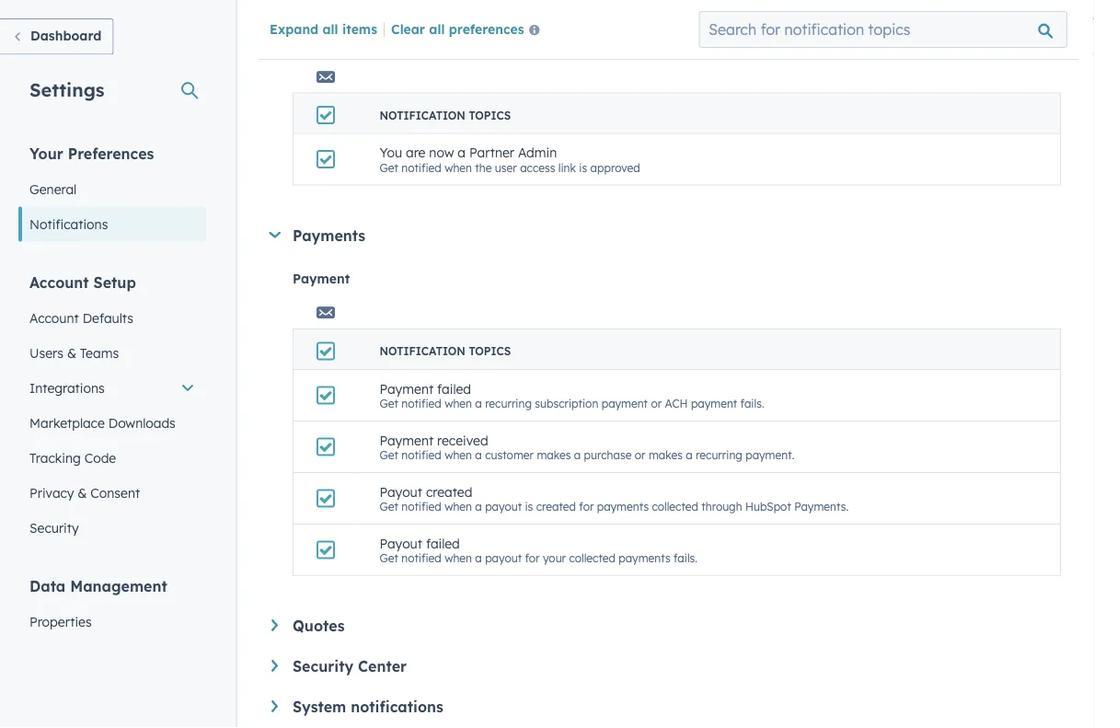 Task type: describe. For each thing, give the bounding box(es) containing it.
collected inside payout failed get notified when a payout for your collected payments fails.
[[569, 551, 616, 565]]

security for security center
[[293, 657, 354, 676]]

access
[[520, 160, 555, 174]]

notified for payment received
[[401, 448, 442, 462]]

properties
[[29, 613, 92, 630]]

get for payout failed
[[380, 551, 398, 565]]

topics for payment
[[469, 344, 511, 358]]

payout created get notified when a payout is created for payments collected through hubspot payments.
[[380, 483, 849, 513]]

defaults
[[83, 310, 133, 326]]

a inside payout failed get notified when a payout for your collected payments fails.
[[475, 551, 482, 565]]

link
[[558, 160, 576, 174]]

Search for notification topics search field
[[699, 11, 1068, 48]]

system
[[293, 698, 346, 716]]

2 payment from the left
[[691, 396, 737, 410]]

payment for payment
[[293, 270, 350, 286]]

recurring inside payment failed get notified when a recurring subscription payment or ach payment fails.
[[485, 396, 532, 410]]

partner
[[469, 144, 515, 160]]

1 horizontal spatial created
[[536, 500, 576, 513]]

notifications
[[351, 698, 444, 716]]

subscription
[[535, 396, 599, 410]]

topics for status
[[469, 108, 511, 122]]

quotes
[[293, 617, 345, 635]]

when for payout created
[[445, 500, 472, 513]]

tracking
[[29, 450, 81, 466]]

setup
[[93, 273, 136, 291]]

get for payment failed
[[380, 396, 398, 410]]

integrations button
[[18, 370, 206, 405]]

tracking code
[[29, 450, 116, 466]]

when for payout failed
[[445, 551, 472, 565]]

account defaults link
[[18, 301, 206, 335]]

users & teams link
[[18, 335, 206, 370]]

all for clear
[[429, 20, 445, 37]]

expand all items
[[270, 20, 377, 37]]

the
[[475, 160, 492, 174]]

consent
[[90, 485, 140, 501]]

properties link
[[18, 604, 206, 639]]

hubspot
[[745, 500, 791, 513]]

when inside you are now a partner admin get notified when the user access link is approved
[[445, 160, 472, 174]]

ach
[[665, 396, 688, 410]]

a left customer
[[475, 448, 482, 462]]

or inside payment received get notified when a customer makes a purchase or makes a recurring payment.
[[635, 448, 646, 462]]

settings
[[29, 78, 104, 101]]

clear
[[391, 20, 425, 37]]

failed for payout failed
[[426, 535, 460, 551]]

integrations
[[29, 380, 105, 396]]

is inside you are now a partner admin get notified when the user access link is approved
[[579, 160, 587, 174]]

your preferences
[[29, 144, 154, 162]]

& for users
[[67, 345, 76, 361]]

user
[[495, 160, 517, 174]]

notifications
[[29, 216, 108, 232]]

a inside payout created get notified when a payout is created for payments collected through hubspot payments.
[[475, 500, 482, 513]]

tracking code link
[[18, 440, 206, 475]]

for inside payout created get notified when a payout is created for payments collected through hubspot payments.
[[579, 500, 594, 513]]

when for payment received
[[445, 448, 472, 462]]

fails. inside payout failed get notified when a payout for your collected payments fails.
[[674, 551, 698, 565]]

is inside payout created get notified when a payout is created for payments collected through hubspot payments.
[[525, 500, 533, 513]]

2 makes from the left
[[649, 448, 683, 462]]

dashboard link
[[0, 18, 114, 55]]

your
[[29, 144, 63, 162]]

general
[[29, 181, 77, 197]]

admin
[[518, 144, 557, 160]]

get inside you are now a partner admin get notified when the user access link is approved
[[380, 160, 398, 174]]

notification for status
[[380, 108, 466, 122]]

marketplace
[[29, 415, 105, 431]]

data
[[29, 577, 66, 595]]

privacy
[[29, 485, 74, 501]]

users
[[29, 345, 63, 361]]

caret image
[[272, 660, 278, 672]]

account defaults
[[29, 310, 133, 326]]

clear all preferences button
[[391, 19, 547, 41]]

a inside you are now a partner admin get notified when the user access link is approved
[[458, 144, 466, 160]]

teams
[[80, 345, 119, 361]]

through
[[702, 500, 742, 513]]

notified for payout failed
[[401, 551, 442, 565]]

account for account defaults
[[29, 310, 79, 326]]

when for payment failed
[[445, 396, 472, 410]]

users & teams
[[29, 345, 119, 361]]

1 payment from the left
[[602, 396, 648, 410]]

all for expand
[[323, 20, 338, 37]]

get for payout created
[[380, 500, 398, 513]]

are
[[406, 144, 426, 160]]

a inside payment failed get notified when a recurring subscription payment or ach payment fails.
[[475, 396, 482, 410]]

a left purchase
[[574, 448, 581, 462]]



Task type: locate. For each thing, give the bounding box(es) containing it.
2 notification from the top
[[380, 344, 466, 358]]

is
[[579, 160, 587, 174], [525, 500, 533, 513]]

payments down purchase
[[597, 500, 649, 513]]

payout for payout failed
[[380, 535, 422, 551]]

0 vertical spatial payout
[[380, 483, 422, 500]]

or inside payment failed get notified when a recurring subscription payment or ach payment fails.
[[651, 396, 662, 410]]

notified
[[401, 160, 442, 174], [401, 396, 442, 410], [401, 448, 442, 462], [401, 500, 442, 513], [401, 551, 442, 565]]

2 topics from the top
[[469, 344, 511, 358]]

1 payout from the top
[[380, 483, 422, 500]]

1 vertical spatial collected
[[569, 551, 616, 565]]

0 vertical spatial payout
[[485, 500, 522, 513]]

3 notified from the top
[[401, 448, 442, 462]]

account up users
[[29, 310, 79, 326]]

0 vertical spatial recurring
[[485, 396, 532, 410]]

0 vertical spatial caret image
[[269, 232, 281, 238]]

2 account from the top
[[29, 310, 79, 326]]

0 horizontal spatial is
[[525, 500, 533, 513]]

2 payout from the top
[[485, 551, 522, 565]]

0 vertical spatial failed
[[437, 380, 471, 396]]

1 horizontal spatial recurring
[[696, 448, 743, 462]]

your
[[543, 551, 566, 565]]

0 vertical spatial is
[[579, 160, 587, 174]]

1 horizontal spatial collected
[[652, 500, 699, 513]]

0 horizontal spatial all
[[323, 20, 338, 37]]

0 vertical spatial or
[[651, 396, 662, 410]]

0 horizontal spatial created
[[426, 483, 473, 500]]

1 vertical spatial topics
[[469, 344, 511, 358]]

payout inside payout failed get notified when a payout for your collected payments fails.
[[485, 551, 522, 565]]

all inside clear all preferences "button"
[[429, 20, 445, 37]]

a left the your
[[475, 551, 482, 565]]

security inside account setup element
[[29, 520, 79, 536]]

management
[[70, 577, 167, 595]]

security link
[[18, 510, 206, 545]]

caret image for payments
[[269, 232, 281, 238]]

account up account defaults
[[29, 273, 89, 291]]

when inside payout created get notified when a payout is created for payments collected through hubspot payments.
[[445, 500, 472, 513]]

0 horizontal spatial recurring
[[485, 396, 532, 410]]

0 vertical spatial topics
[[469, 108, 511, 122]]

collected inside payout created get notified when a payout is created for payments collected through hubspot payments.
[[652, 500, 699, 513]]

payment
[[602, 396, 648, 410], [691, 396, 737, 410]]

1 makes from the left
[[537, 448, 571, 462]]

collected
[[652, 500, 699, 513], [569, 551, 616, 565]]

or left the ach
[[651, 396, 662, 410]]

caret image up caret icon
[[272, 619, 278, 631]]

payments.
[[794, 500, 849, 513]]

0 horizontal spatial makes
[[537, 448, 571, 462]]

all
[[323, 20, 338, 37], [429, 20, 445, 37]]

notified inside payout failed get notified when a payout for your collected payments fails.
[[401, 551, 442, 565]]

0 vertical spatial &
[[67, 345, 76, 361]]

security center
[[293, 657, 407, 676]]

0 vertical spatial for
[[579, 500, 594, 513]]

received
[[437, 432, 488, 448]]

expand all items button
[[270, 20, 377, 37]]

data management element
[[18, 576, 206, 727]]

1 horizontal spatial &
[[78, 485, 87, 501]]

security center button
[[272, 657, 1061, 676]]

&
[[67, 345, 76, 361], [78, 485, 87, 501]]

approved
[[590, 160, 640, 174]]

0 vertical spatial notification topics
[[380, 108, 511, 122]]

a up received
[[475, 396, 482, 410]]

is up payout failed get notified when a payout for your collected payments fails. on the bottom of page
[[525, 500, 533, 513]]

notified for payout created
[[401, 500, 442, 513]]

center
[[358, 657, 407, 676]]

1 horizontal spatial makes
[[649, 448, 683, 462]]

2 vertical spatial caret image
[[272, 700, 278, 712]]

1 vertical spatial account
[[29, 310, 79, 326]]

all left items
[[323, 20, 338, 37]]

data management
[[29, 577, 167, 595]]

caret image
[[269, 232, 281, 238], [272, 619, 278, 631], [272, 700, 278, 712]]

or right purchase
[[635, 448, 646, 462]]

preferences
[[449, 20, 524, 37]]

downloads
[[108, 415, 176, 431]]

payment inside payment received get notified when a customer makes a purchase or makes a recurring payment.
[[380, 432, 434, 448]]

when inside payment received get notified when a customer makes a purchase or makes a recurring payment.
[[445, 448, 472, 462]]

privacy & consent
[[29, 485, 140, 501]]

a down the ach
[[686, 448, 693, 462]]

1 horizontal spatial security
[[293, 657, 354, 676]]

purchase
[[584, 448, 632, 462]]

notified inside payout created get notified when a payout is created for payments collected through hubspot payments.
[[401, 500, 442, 513]]

makes right customer
[[537, 448, 571, 462]]

payments inside payout failed get notified when a payout for your collected payments fails.
[[619, 551, 671, 565]]

payout inside payout created get notified when a payout is created for payments collected through hubspot payments.
[[485, 500, 522, 513]]

notification topics up now
[[380, 108, 511, 122]]

created up payout failed get notified when a payout for your collected payments fails. on the bottom of page
[[536, 500, 576, 513]]

failed inside payout failed get notified when a payout for your collected payments fails.
[[426, 535, 460, 551]]

general link
[[18, 172, 206, 207]]

account
[[29, 273, 89, 291], [29, 310, 79, 326]]

payment for payment received get notified when a customer makes a purchase or makes a recurring payment.
[[380, 432, 434, 448]]

marketplace downloads link
[[18, 405, 206, 440]]

0 vertical spatial fails.
[[741, 396, 765, 410]]

when inside payout failed get notified when a payout for your collected payments fails.
[[445, 551, 472, 565]]

1 all from the left
[[323, 20, 338, 37]]

system notifications button
[[272, 698, 1061, 716]]

notification
[[380, 108, 466, 122], [380, 344, 466, 358]]

now
[[429, 144, 454, 160]]

expand
[[270, 20, 319, 37]]

fails. up "payment."
[[741, 396, 765, 410]]

1 notified from the top
[[401, 160, 442, 174]]

1 vertical spatial failed
[[426, 535, 460, 551]]

get for payment received
[[380, 448, 398, 462]]

5 when from the top
[[445, 551, 472, 565]]

0 horizontal spatial collected
[[569, 551, 616, 565]]

payments for created
[[597, 500, 649, 513]]

& right users
[[67, 345, 76, 361]]

payment.
[[746, 448, 795, 462]]

payout left the your
[[485, 551, 522, 565]]

1 account from the top
[[29, 273, 89, 291]]

0 horizontal spatial fails.
[[674, 551, 698, 565]]

get inside payout failed get notified when a payout for your collected payments fails.
[[380, 551, 398, 565]]

payment received get notified when a customer makes a purchase or makes a recurring payment.
[[380, 432, 795, 462]]

2 notified from the top
[[401, 396, 442, 410]]

1 vertical spatial payment
[[380, 380, 434, 396]]

dashboard
[[30, 28, 102, 44]]

4 get from the top
[[380, 500, 398, 513]]

2 payout from the top
[[380, 535, 422, 551]]

for inside payout failed get notified when a payout for your collected payments fails.
[[525, 551, 540, 565]]

notified for payment failed
[[401, 396, 442, 410]]

payments
[[597, 500, 649, 513], [619, 551, 671, 565]]

caret image down caret icon
[[272, 700, 278, 712]]

2 when from the top
[[445, 396, 472, 410]]

payout inside payout created get notified when a payout is created for payments collected through hubspot payments.
[[380, 483, 422, 500]]

1 vertical spatial &
[[78, 485, 87, 501]]

1 horizontal spatial all
[[429, 20, 445, 37]]

get
[[380, 160, 398, 174], [380, 396, 398, 410], [380, 448, 398, 462], [380, 500, 398, 513], [380, 551, 398, 565]]

account for account setup
[[29, 273, 89, 291]]

payment left the ach
[[602, 396, 648, 410]]

makes
[[537, 448, 571, 462], [649, 448, 683, 462]]

status
[[293, 34, 334, 50]]

3 when from the top
[[445, 448, 472, 462]]

preferences
[[68, 144, 154, 162]]

recurring
[[485, 396, 532, 410], [696, 448, 743, 462]]

5 notified from the top
[[401, 551, 442, 565]]

payments button
[[269, 226, 1061, 244]]

recurring up customer
[[485, 396, 532, 410]]

security down privacy
[[29, 520, 79, 536]]

2 notification topics from the top
[[380, 344, 511, 358]]

1 vertical spatial for
[[525, 551, 540, 565]]

payout inside payout failed get notified when a payout for your collected payments fails.
[[380, 535, 422, 551]]

caret image for quotes
[[272, 619, 278, 631]]

all right clear
[[429, 20, 445, 37]]

makes down the ach
[[649, 448, 683, 462]]

1 topics from the top
[[469, 108, 511, 122]]

when inside payment failed get notified when a recurring subscription payment or ach payment fails.
[[445, 396, 472, 410]]

payout down customer
[[485, 500, 522, 513]]

you
[[380, 144, 402, 160]]

account inside account defaults link
[[29, 310, 79, 326]]

1 vertical spatial notification
[[380, 344, 466, 358]]

get inside payment failed get notified when a recurring subscription payment or ach payment fails.
[[380, 396, 398, 410]]

payment right the ach
[[691, 396, 737, 410]]

code
[[84, 450, 116, 466]]

created down received
[[426, 483, 473, 500]]

for down purchase
[[579, 500, 594, 513]]

1 notification from the top
[[380, 108, 466, 122]]

1 get from the top
[[380, 160, 398, 174]]

0 horizontal spatial for
[[525, 551, 540, 565]]

1 horizontal spatial or
[[651, 396, 662, 410]]

topics
[[469, 108, 511, 122], [469, 344, 511, 358]]

collected left through
[[652, 500, 699, 513]]

0 horizontal spatial &
[[67, 345, 76, 361]]

0 horizontal spatial payment
[[602, 396, 648, 410]]

1 vertical spatial recurring
[[696, 448, 743, 462]]

0 vertical spatial payment
[[293, 270, 350, 286]]

fails. inside payment failed get notified when a recurring subscription payment or ach payment fails.
[[741, 396, 765, 410]]

1 horizontal spatial payment
[[691, 396, 737, 410]]

payout
[[485, 500, 522, 513], [485, 551, 522, 565]]

for left the your
[[525, 551, 540, 565]]

payout for payout created
[[380, 483, 422, 500]]

caret image inside system notifications dropdown button
[[272, 700, 278, 712]]

system notifications
[[293, 698, 444, 716]]

payments inside payout created get notified when a payout is created for payments collected through hubspot payments.
[[597, 500, 649, 513]]

get inside payout created get notified when a payout is created for payments collected through hubspot payments.
[[380, 500, 398, 513]]

1 vertical spatial caret image
[[272, 619, 278, 631]]

1 payout from the top
[[485, 500, 522, 513]]

for
[[579, 500, 594, 513], [525, 551, 540, 565]]

recurring inside payment received get notified when a customer makes a purchase or makes a recurring payment.
[[696, 448, 743, 462]]

payout for failed
[[485, 551, 522, 565]]

marketplace downloads
[[29, 415, 176, 431]]

1 horizontal spatial fails.
[[741, 396, 765, 410]]

privacy & consent link
[[18, 475, 206, 510]]

clear all preferences
[[391, 20, 524, 37]]

0 vertical spatial payments
[[597, 500, 649, 513]]

caret image inside quotes dropdown button
[[272, 619, 278, 631]]

0 vertical spatial security
[[29, 520, 79, 536]]

notification topics for payment
[[380, 344, 511, 358]]

payment failed get notified when a recurring subscription payment or ach payment fails.
[[380, 380, 765, 410]]

notified inside payment failed get notified when a recurring subscription payment or ach payment fails.
[[401, 396, 442, 410]]

payment for payment failed get notified when a recurring subscription payment or ach payment fails.
[[380, 380, 434, 396]]

2 get from the top
[[380, 396, 398, 410]]

security up system
[[293, 657, 354, 676]]

fails.
[[741, 396, 765, 410], [674, 551, 698, 565]]

payments down payout created get notified when a payout is created for payments collected through hubspot payments.
[[619, 551, 671, 565]]

a right now
[[458, 144, 466, 160]]

caret image for system notifications
[[272, 700, 278, 712]]

collected right the your
[[569, 551, 616, 565]]

fails. up quotes dropdown button
[[674, 551, 698, 565]]

quotes button
[[272, 617, 1061, 635]]

customer
[[485, 448, 534, 462]]

a down received
[[475, 500, 482, 513]]

4 when from the top
[[445, 500, 472, 513]]

2 all from the left
[[429, 20, 445, 37]]

1 notification topics from the top
[[380, 108, 511, 122]]

payments
[[293, 226, 366, 244]]

1 vertical spatial or
[[635, 448, 646, 462]]

1 horizontal spatial is
[[579, 160, 587, 174]]

notification for payment
[[380, 344, 466, 358]]

your preferences element
[[18, 143, 206, 242]]

& right privacy
[[78, 485, 87, 501]]

0 horizontal spatial security
[[29, 520, 79, 536]]

recurring left "payment."
[[696, 448, 743, 462]]

1 vertical spatial notification topics
[[380, 344, 511, 358]]

notification topics up received
[[380, 344, 511, 358]]

get inside payment received get notified when a customer makes a purchase or makes a recurring payment.
[[380, 448, 398, 462]]

notified inside you are now a partner admin get notified when the user access link is approved
[[401, 160, 442, 174]]

0 vertical spatial collected
[[652, 500, 699, 513]]

security for security
[[29, 520, 79, 536]]

you are now a partner admin get notified when the user access link is approved
[[380, 144, 640, 174]]

2 vertical spatial payment
[[380, 432, 434, 448]]

is right link
[[579, 160, 587, 174]]

5 get from the top
[[380, 551, 398, 565]]

payout failed get notified when a payout for your collected payments fails.
[[380, 535, 698, 565]]

1 vertical spatial payout
[[380, 535, 422, 551]]

1 vertical spatial payments
[[619, 551, 671, 565]]

account setup element
[[18, 272, 206, 545]]

payout for created
[[485, 500, 522, 513]]

notification topics for status
[[380, 108, 511, 122]]

created
[[426, 483, 473, 500], [536, 500, 576, 513]]

0 vertical spatial account
[[29, 273, 89, 291]]

notifications link
[[18, 207, 206, 242]]

& for privacy
[[78, 485, 87, 501]]

failed inside payment failed get notified when a recurring subscription payment or ach payment fails.
[[437, 380, 471, 396]]

payments for failed
[[619, 551, 671, 565]]

3 get from the top
[[380, 448, 398, 462]]

1 when from the top
[[445, 160, 472, 174]]

0 vertical spatial notification
[[380, 108, 466, 122]]

1 vertical spatial payout
[[485, 551, 522, 565]]

1 vertical spatial fails.
[[674, 551, 698, 565]]

payment
[[293, 270, 350, 286], [380, 380, 434, 396], [380, 432, 434, 448]]

notified inside payment received get notified when a customer makes a purchase or makes a recurring payment.
[[401, 448, 442, 462]]

0 horizontal spatial or
[[635, 448, 646, 462]]

a
[[458, 144, 466, 160], [475, 396, 482, 410], [475, 448, 482, 462], [574, 448, 581, 462], [686, 448, 693, 462], [475, 500, 482, 513], [475, 551, 482, 565]]

failed
[[437, 380, 471, 396], [426, 535, 460, 551]]

items
[[342, 20, 377, 37]]

failed for payment failed
[[437, 380, 471, 396]]

1 vertical spatial security
[[293, 657, 354, 676]]

security
[[29, 520, 79, 536], [293, 657, 354, 676]]

payment inside payment failed get notified when a recurring subscription payment or ach payment fails.
[[380, 380, 434, 396]]

payout
[[380, 483, 422, 500], [380, 535, 422, 551]]

or
[[651, 396, 662, 410], [635, 448, 646, 462]]

caret image inside payments dropdown button
[[269, 232, 281, 238]]

account setup
[[29, 273, 136, 291]]

caret image left payments
[[269, 232, 281, 238]]

1 vertical spatial is
[[525, 500, 533, 513]]

4 notified from the top
[[401, 500, 442, 513]]

1 horizontal spatial for
[[579, 500, 594, 513]]



Task type: vqa. For each thing, say whether or not it's contained in the screenshot.
bottommost ANY
no



